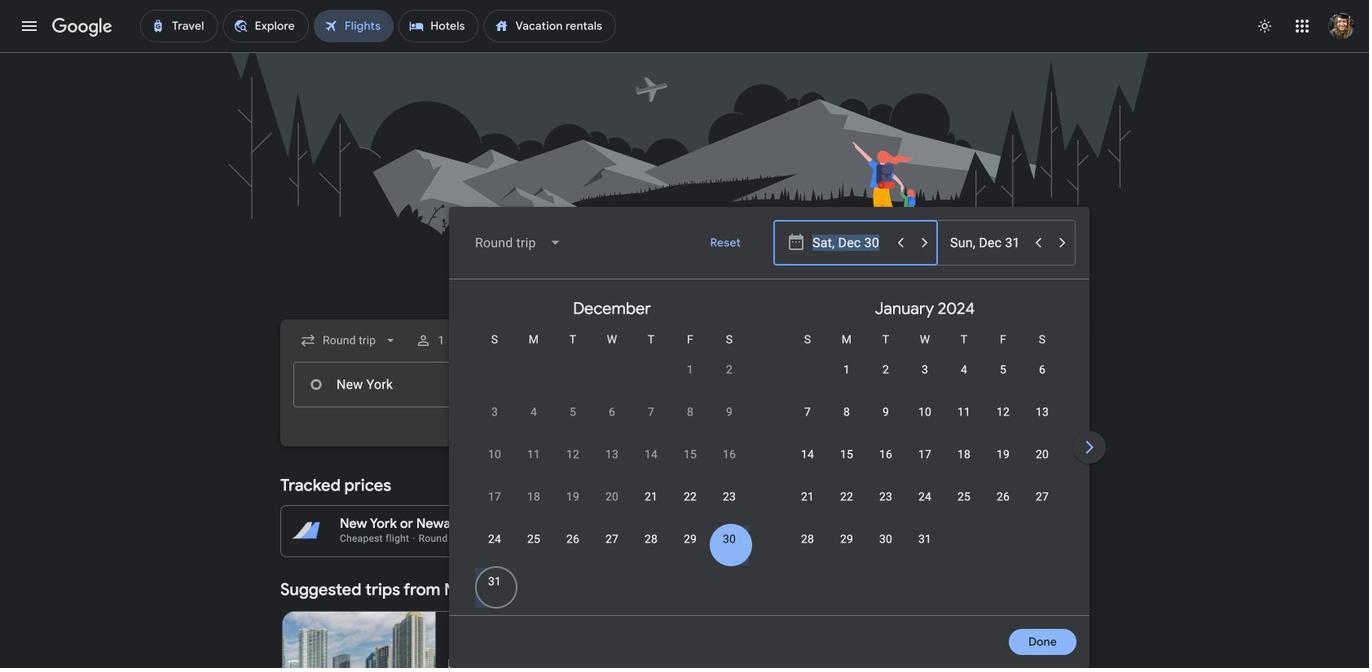Task type: locate. For each thing, give the bounding box(es) containing it.
row group
[[456, 286, 769, 613], [769, 286, 1082, 609], [1082, 286, 1369, 609]]

fri, jan 19 element
[[997, 447, 1010, 463]]

row up wed, dec 13 element
[[475, 397, 749, 443]]

None field
[[462, 223, 575, 262], [293, 326, 405, 355], [462, 223, 575, 262], [293, 326, 405, 355]]

main menu image
[[20, 16, 39, 36]]

change appearance image
[[1245, 7, 1285, 46]]

wed, jan 17 element
[[919, 447, 932, 463]]

row up wed, jan 31 element
[[788, 482, 1062, 528]]

fri, jan 5 element
[[1000, 362, 1007, 378]]

thu, jan 11 element
[[958, 404, 971, 421]]

wed, dec 13 element
[[606, 447, 619, 463]]

mon, jan 29 element
[[840, 531, 853, 548]]

fri, dec 8 element
[[687, 404, 694, 421]]

1 row group from the left
[[456, 286, 769, 613]]

tue, jan 23 element
[[879, 489, 893, 505]]

tue, jan 9 element
[[883, 404, 889, 421]]

sun, dec 17 element
[[488, 489, 501, 505]]

sat, jan 13 element
[[1036, 404, 1049, 421]]

fri, dec 29 element
[[684, 531, 697, 548]]

mon, dec 25 element
[[527, 531, 540, 548]]

tue, dec 5 element
[[570, 404, 576, 421]]

row down tue, jan 23 element
[[788, 524, 945, 571]]

sun, dec 31, return date. element
[[488, 574, 501, 590]]

row up wed, dec 27 element
[[475, 482, 749, 528]]

sat, dec 16 element
[[723, 447, 736, 463]]

sun, dec 3 element
[[491, 404, 498, 421]]

Return text field
[[950, 221, 1025, 265]]

sat, jan 6 element
[[1039, 362, 1046, 378]]

thu, dec 7 element
[[648, 404, 655, 421]]

Return text field
[[950, 363, 1025, 407]]

row up sat, dec 9 element in the bottom right of the page
[[671, 348, 749, 401]]

mon, jan 8 element
[[844, 404, 850, 421]]

thu, dec 14 element
[[645, 447, 658, 463]]

mon, jan 15 element
[[840, 447, 853, 463]]

thu, dec 21 element
[[645, 489, 658, 505]]

grid
[[456, 286, 1369, 625]]

mon, jan 22 element
[[840, 489, 853, 505]]

row up wed, jan 24 element
[[788, 439, 1062, 486]]

row
[[671, 348, 749, 401], [827, 348, 1062, 401], [475, 397, 749, 443], [788, 397, 1062, 443], [475, 439, 749, 486], [788, 439, 1062, 486], [475, 482, 749, 528], [788, 482, 1062, 528], [475, 524, 749, 571], [788, 524, 945, 571]]

row up wed, jan 10 element
[[827, 348, 1062, 401]]

fri, dec 15 element
[[684, 447, 697, 463]]

tracked prices region
[[280, 466, 1089, 558]]

sat, jan 20 element
[[1036, 447, 1049, 463]]

sun, dec 10 element
[[488, 447, 501, 463]]

2 row group from the left
[[769, 286, 1082, 609]]

None text field
[[293, 362, 523, 408]]

row up wed, jan 17 element
[[788, 397, 1062, 443]]

tue, dec 26 element
[[566, 531, 580, 548]]



Task type: describe. For each thing, give the bounding box(es) containing it.
sun, jan 14 element
[[801, 447, 814, 463]]

suggested trips from new york region
[[280, 571, 1089, 668]]

row down wed, dec 20 'element'
[[475, 524, 749, 571]]

wed, dec 6 element
[[609, 404, 615, 421]]

sun, jan 28 element
[[801, 531, 814, 548]]

thu, dec 28 element
[[645, 531, 658, 548]]

Flight search field
[[267, 207, 1369, 668]]

tue, jan 2 element
[[883, 362, 889, 378]]

next image
[[1070, 428, 1109, 467]]

grid inside flight search field
[[456, 286, 1369, 625]]

fri, dec 22 element
[[684, 489, 697, 505]]

thu, jan 18 element
[[958, 447, 971, 463]]

sun, jan 7 element
[[804, 404, 811, 421]]

wed, jan 3 element
[[922, 362, 928, 378]]

sat, dec 2 element
[[726, 362, 733, 378]]

wed, dec 27 element
[[606, 531, 619, 548]]

tue, dec 19 element
[[566, 489, 580, 505]]

fri, jan 12 element
[[997, 404, 1010, 421]]

Departure text field
[[813, 221, 888, 265]]

sun, dec 24 element
[[488, 531, 501, 548]]

mon, dec 11 element
[[527, 447, 540, 463]]

wed, dec 20 element
[[606, 489, 619, 505]]

sat, dec 23 element
[[723, 489, 736, 505]]

sat, dec 9 element
[[726, 404, 733, 421]]

frontier image
[[449, 659, 462, 668]]

fri, dec 1 element
[[687, 362, 694, 378]]

row up wed, dec 20 'element'
[[475, 439, 749, 486]]

wed, jan 10 element
[[919, 404, 932, 421]]

Departure text field
[[812, 363, 887, 407]]

sat, jan 27 element
[[1036, 489, 1049, 505]]

sat, dec 30, departure date. element
[[723, 531, 736, 548]]

tue, jan 16 element
[[879, 447, 893, 463]]

mon, dec 4 element
[[531, 404, 537, 421]]

wed, jan 31 element
[[919, 531, 932, 548]]

thu, jan 25 element
[[958, 489, 971, 505]]

sun, jan 21 element
[[801, 489, 814, 505]]

mon, jan 1 element
[[844, 362, 850, 378]]

tue, jan 30 element
[[879, 531, 893, 548]]

thu, jan 4 element
[[961, 362, 968, 378]]

fri, jan 26 element
[[997, 489, 1010, 505]]

wed, jan 24 element
[[919, 489, 932, 505]]

tue, dec 12 element
[[566, 447, 580, 463]]

3 row group from the left
[[1082, 286, 1369, 609]]

mon, dec 18 element
[[527, 489, 540, 505]]



Task type: vqa. For each thing, say whether or not it's contained in the screenshot.
4.9 stars 31 reviews IMAGE
no



